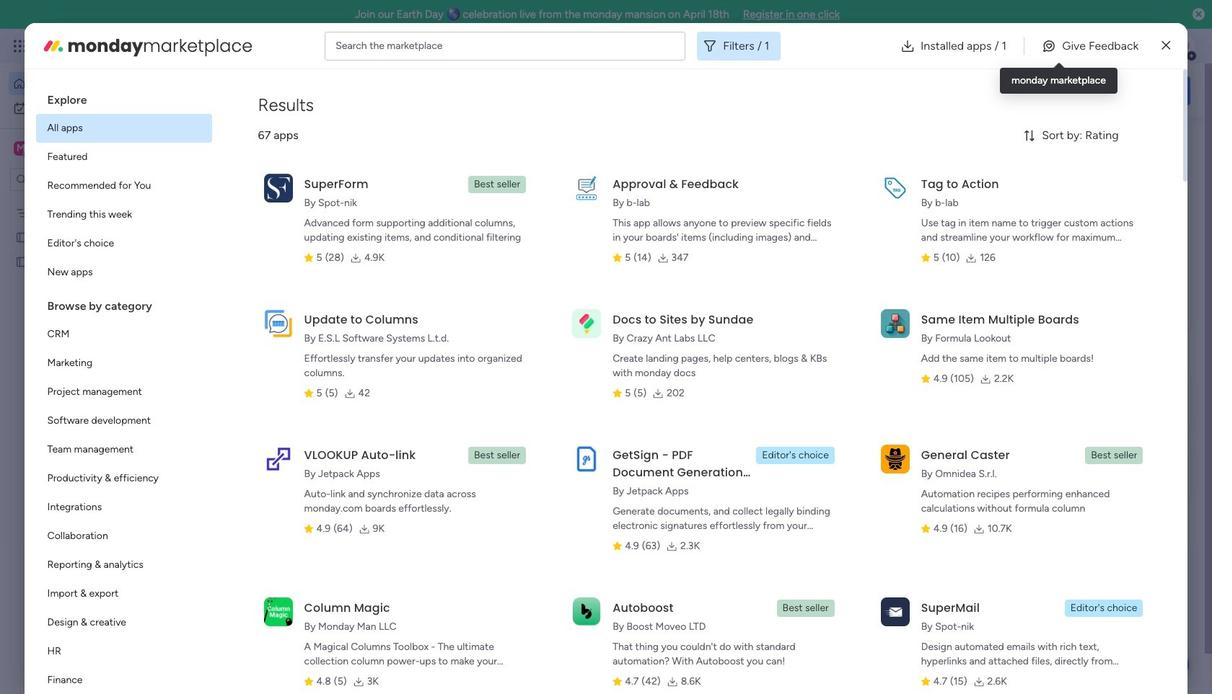 Task type: vqa. For each thing, say whether or not it's contained in the screenshot.
Ruby Anderson icon
yes



Task type: locate. For each thing, give the bounding box(es) containing it.
ruby anderson image
[[257, 422, 286, 451]]

heading
[[36, 81, 212, 114], [36, 287, 212, 320]]

component image
[[241, 315, 254, 328], [713, 315, 726, 328]]

app logo image
[[264, 174, 293, 203], [572, 174, 601, 203], [881, 174, 910, 203], [264, 309, 293, 338], [572, 309, 601, 338], [881, 309, 910, 338], [264, 445, 293, 474], [572, 445, 601, 474], [881, 445, 910, 474], [264, 598, 293, 627], [572, 598, 601, 627], [881, 598, 910, 627]]

select product image
[[13, 39, 27, 53]]

1 element
[[368, 372, 386, 390]]

1 vertical spatial public board image
[[15, 255, 29, 268]]

1 horizontal spatial component image
[[713, 315, 726, 328]]

1 horizontal spatial component image
[[648, 635, 660, 648]]

2 component image from the left
[[648, 635, 660, 648]]

public board image
[[15, 230, 29, 244], [15, 255, 29, 268]]

dapulse x slim image
[[1162, 37, 1170, 54]]

0 vertical spatial public board image
[[15, 230, 29, 244]]

monday marketplace image
[[1051, 39, 1066, 53]]

1 vertical spatial heading
[[36, 287, 212, 320]]

v2 bolt switch image
[[1098, 83, 1107, 98]]

workspace image
[[14, 141, 28, 157], [604, 614, 638, 648], [612, 618, 629, 644]]

help center element
[[974, 443, 1190, 500]]

option
[[9, 72, 175, 95], [9, 97, 175, 120], [36, 114, 212, 143], [36, 143, 212, 172], [36, 172, 212, 201], [0, 199, 184, 202], [36, 201, 212, 229], [36, 229, 212, 258], [36, 258, 212, 287], [36, 320, 212, 349], [36, 349, 212, 378], [36, 378, 212, 407], [36, 407, 212, 436], [36, 436, 212, 465], [36, 465, 212, 493], [36, 493, 212, 522], [36, 522, 212, 551], [36, 551, 212, 580], [36, 580, 212, 609], [36, 609, 212, 638], [36, 638, 212, 667], [36, 667, 212, 695]]

0 horizontal spatial component image
[[291, 635, 304, 648]]

help image
[[1118, 39, 1133, 53]]

Search in workspace field
[[30, 171, 120, 188]]

workspace selection element
[[14, 140, 120, 159]]

2 public board image from the top
[[15, 255, 29, 268]]

invite members image
[[1019, 39, 1034, 53]]

2 component image from the left
[[713, 315, 726, 328]]

0 vertical spatial heading
[[36, 81, 212, 114]]

0 horizontal spatial component image
[[241, 315, 254, 328]]

list box
[[36, 81, 212, 695], [0, 197, 184, 469]]

notifications image
[[956, 39, 970, 53]]

search everything image
[[1087, 39, 1101, 53]]

component image
[[291, 635, 304, 648], [648, 635, 660, 648]]

1 public board image from the top
[[15, 230, 29, 244]]



Task type: describe. For each thing, give the bounding box(es) containing it.
v2 user feedback image
[[986, 82, 997, 99]]

update feed image
[[988, 39, 1002, 53]]

2 heading from the top
[[36, 287, 212, 320]]

1 component image from the left
[[291, 635, 304, 648]]

1 image
[[998, 30, 1011, 46]]

workspace image
[[247, 614, 281, 648]]

1 heading from the top
[[36, 81, 212, 114]]

quick search results list box
[[223, 164, 939, 355]]

monday marketplace image
[[42, 34, 65, 57]]

1 component image from the left
[[241, 315, 254, 328]]

ruby anderson image
[[1172, 35, 1195, 58]]

templates image image
[[987, 138, 1177, 237]]

add to favorites image
[[900, 293, 914, 307]]

see plans image
[[239, 38, 252, 54]]



